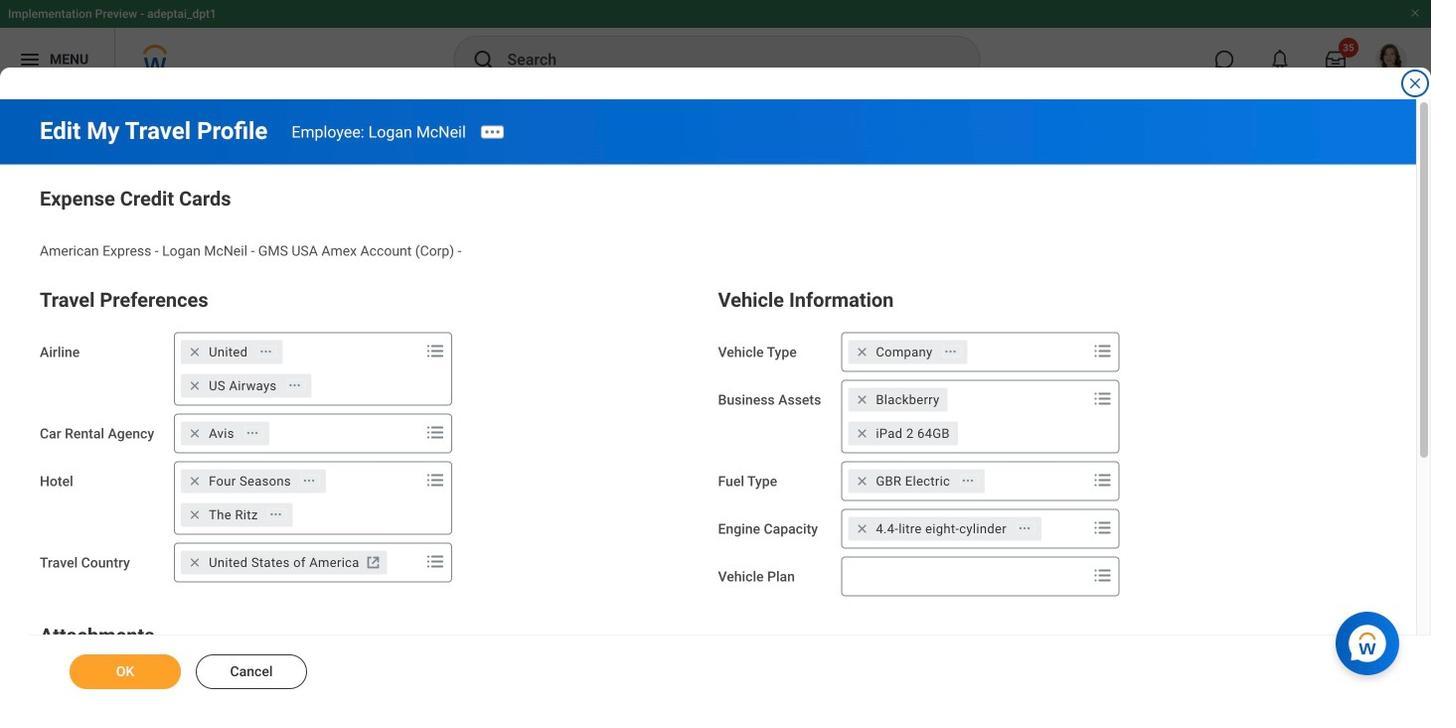 Task type: locate. For each thing, give the bounding box(es) containing it.
dialog
[[0, 0, 1431, 708]]

x small image for gbr electric element
[[852, 471, 872, 491]]

x small image left gbr electric element
[[852, 471, 872, 491]]

x small image inside gbr electric, press delete to clear value. option
[[852, 471, 872, 491]]

four seasons element
[[209, 472, 291, 490]]

x small image left the ritz element
[[185, 505, 205, 525]]

x small image
[[185, 342, 205, 362], [852, 342, 872, 362], [185, 471, 205, 491], [852, 471, 872, 491], [852, 519, 872, 539]]

items selected for hotel list box
[[175, 465, 422, 531]]

related actions image right company element
[[944, 345, 958, 359]]

related actions image down four seasons, press delete to clear value. option
[[269, 508, 283, 522]]

x small image left us airways element on the bottom
[[185, 376, 205, 396]]

avis, press delete to clear value. option
[[181, 422, 269, 446]]

related actions image right avis element
[[245, 427, 259, 440]]

banner
[[0, 0, 1431, 91]]

related actions image inside avis, press delete to clear value. option
[[245, 427, 259, 440]]

related actions image for the 4.4-litre eight-cylinder "element"
[[1018, 522, 1032, 536]]

x small image inside 4.4-litre eight-cylinder, press delete to clear value. option
[[852, 519, 872, 539]]

prompts image for 4.4-litre eight-cylinder, press delete to clear value. option
[[1091, 516, 1115, 540]]

prompts image
[[1091, 387, 1115, 411], [424, 421, 447, 445], [424, 468, 447, 492], [424, 550, 447, 574], [1091, 564, 1115, 588]]

x small image down gbr electric, press delete to clear value. option on the bottom right of page
[[852, 519, 872, 539]]

group
[[40, 183, 1377, 261], [40, 285, 698, 583], [718, 285, 1377, 597]]

related actions image for the four seasons element
[[302, 474, 316, 488]]

related actions image inside the company, press delete to clear value. option
[[944, 345, 958, 359]]

related actions image right united element on the left of the page
[[259, 345, 273, 359]]

main content
[[0, 99, 1431, 708]]

prompts image
[[424, 339, 447, 363], [1091, 339, 1115, 363], [1091, 468, 1115, 492], [1091, 516, 1115, 540]]

x small image up the ritz, press delete to clear value. option
[[185, 471, 205, 491]]

x small image left united element on the left of the page
[[185, 342, 205, 362]]

gbr electric element
[[876, 472, 950, 490]]

related actions image for the ritz element
[[269, 508, 283, 522]]

related actions image inside 4.4-litre eight-cylinder, press delete to clear value. option
[[1018, 522, 1032, 536]]

x small image inside united, press delete to clear value. option
[[185, 342, 205, 362]]

4.4-litre eight-cylinder, press delete to clear value. option
[[848, 517, 1042, 541]]

related actions image
[[944, 345, 958, 359], [245, 427, 259, 440], [302, 474, 316, 488], [1018, 522, 1032, 536]]

x small image inside the ritz, press delete to clear value. option
[[185, 505, 205, 525]]

four seasons, press delete to clear value. option
[[181, 469, 326, 493]]

x small image down the ritz, press delete to clear value. option
[[185, 553, 205, 573]]

x small image
[[185, 376, 205, 396], [852, 390, 872, 410], [185, 424, 205, 444], [852, 424, 872, 444], [185, 505, 205, 525], [185, 553, 205, 573]]

prompts image for the company, press delete to clear value. option
[[1091, 339, 1115, 363]]

related actions image for gbr electric element
[[961, 474, 975, 488]]

related actions image right the four seasons element
[[302, 474, 316, 488]]

x small image inside blackberry, press delete to clear value. option
[[852, 390, 872, 410]]

related actions image for avis element
[[245, 427, 259, 440]]

related actions image
[[259, 345, 273, 359], [288, 379, 302, 393], [961, 474, 975, 488], [269, 508, 283, 522]]

related actions image inside the ritz, press delete to clear value. option
[[269, 508, 283, 522]]

x small image left company element
[[852, 342, 872, 362]]

x small image inside ipad 2 64gb, press delete to clear value. option
[[852, 424, 872, 444]]

x small image down blackberry, press delete to clear value. option
[[852, 424, 872, 444]]

american express - logan mcneil - gms usa amex account (corp) - element
[[40, 239, 462, 259]]

related actions image up search field
[[1018, 522, 1032, 536]]

us airways, press delete to clear value. option
[[181, 374, 312, 398]]

x small image inside the company, press delete to clear value. option
[[852, 342, 872, 362]]

blackberry, press delete to clear value. option
[[848, 388, 948, 412]]

items selected for airline list box
[[175, 336, 422, 402]]

x small image inside us airways, press delete to clear value. option
[[185, 376, 205, 396]]

avis element
[[209, 425, 234, 443]]

x small image for blackberry element
[[852, 390, 872, 410]]

related actions image inside us airways, press delete to clear value. option
[[288, 379, 302, 393]]

x small image inside four seasons, press delete to clear value. option
[[185, 471, 205, 491]]

united, press delete to clear value. option
[[181, 340, 283, 364]]

related actions image inside four seasons, press delete to clear value. option
[[302, 474, 316, 488]]

related actions image right us airways element on the bottom
[[288, 379, 302, 393]]

4.4-litre eight-cylinder element
[[876, 520, 1007, 538]]

x small image left avis element
[[185, 424, 205, 444]]

us airways element
[[209, 377, 277, 395]]

Search field
[[842, 559, 1087, 595]]

related actions image up 4.4-litre eight-cylinder, press delete to clear value. option
[[961, 474, 975, 488]]

close edit my travel profile image
[[1407, 76, 1423, 91]]

x small image left blackberry element
[[852, 390, 872, 410]]



Task type: vqa. For each thing, say whether or not it's contained in the screenshot.
Add Publication
no



Task type: describe. For each thing, give the bounding box(es) containing it.
united element
[[209, 343, 248, 361]]

the ritz, press delete to clear value. option
[[181, 503, 293, 527]]

the ritz element
[[209, 506, 258, 524]]

related actions image for company element
[[944, 345, 958, 359]]

x small image for avis element
[[185, 424, 205, 444]]

x small image for united states of america element
[[185, 553, 205, 573]]

search image
[[472, 48, 495, 72]]

ext link image
[[363, 553, 383, 573]]

close environment banner image
[[1409, 7, 1421, 19]]

x small image for the four seasons element
[[185, 471, 205, 491]]

company element
[[876, 343, 933, 361]]

company, press delete to clear value. option
[[848, 340, 968, 364]]

ipad 2 64gb, press delete to clear value. option
[[848, 422, 958, 446]]

united states of america element
[[209, 554, 360, 572]]

x small image for united element on the left of the page
[[185, 342, 205, 362]]

gbr electric, press delete to clear value. option
[[848, 469, 985, 493]]

profile logan mcneil element
[[1364, 38, 1419, 82]]

x small image for ipad 2 64gb element
[[852, 424, 872, 444]]

x small image for the ritz element
[[185, 505, 205, 525]]

united states of america, press delete to clear value, ctrl + enter opens in new window. option
[[181, 551, 387, 575]]

inbox large image
[[1326, 50, 1346, 70]]

related actions image for us airways element on the bottom
[[288, 379, 302, 393]]

items selected for business assets list box
[[842, 384, 1089, 450]]

ipad 2 64gb element
[[876, 425, 950, 443]]

x small image for us airways element on the bottom
[[185, 376, 205, 396]]

x small image for the 4.4-litre eight-cylinder "element"
[[852, 519, 872, 539]]

x small image for company element
[[852, 342, 872, 362]]

notifications large image
[[1270, 50, 1290, 70]]

blackberry element
[[876, 391, 940, 409]]

employee: logan mcneil element
[[292, 123, 466, 141]]

workday assistant region
[[1336, 604, 1407, 676]]

related actions image for united element on the left of the page
[[259, 345, 273, 359]]

prompts image for gbr electric, press delete to clear value. option on the bottom right of page
[[1091, 468, 1115, 492]]



